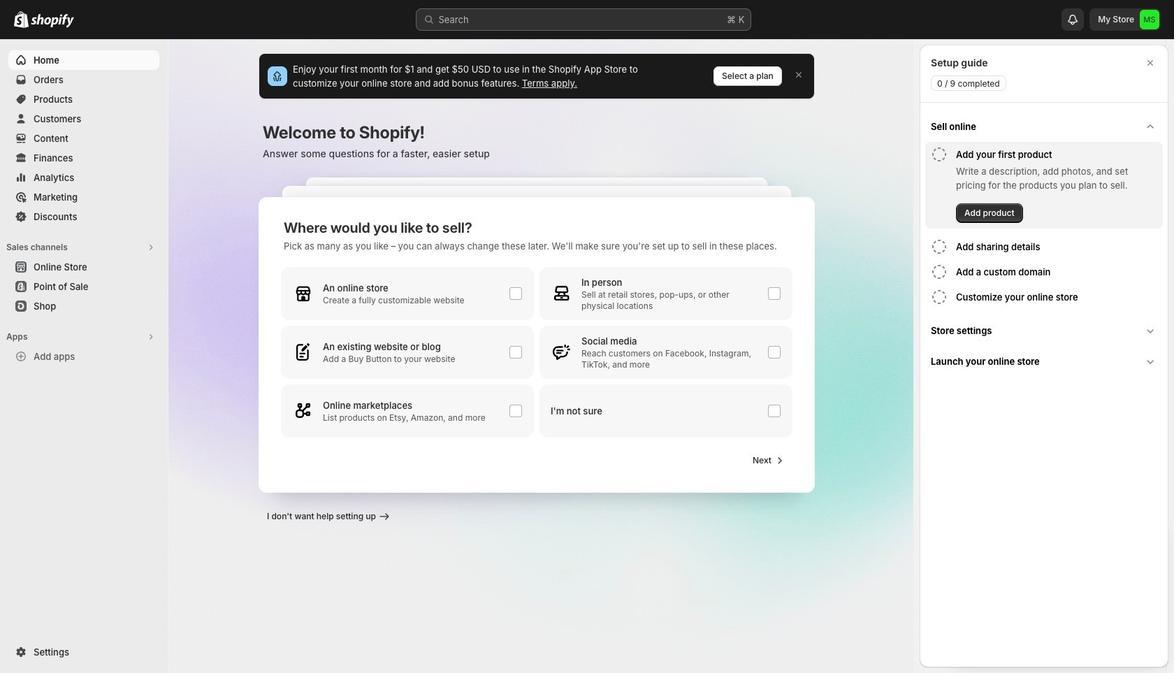 Task type: locate. For each thing, give the bounding box(es) containing it.
mark customize your online store as done image
[[931, 289, 948, 305]]

1 horizontal spatial shopify image
[[31, 14, 74, 28]]

mark add your first product as done image
[[931, 146, 948, 163]]

mark add sharing details as done image
[[931, 238, 948, 255]]

my store image
[[1140, 10, 1160, 29]]

dialog
[[920, 45, 1169, 668]]

shopify image
[[14, 11, 29, 28], [31, 14, 74, 28]]



Task type: describe. For each thing, give the bounding box(es) containing it.
0 horizontal spatial shopify image
[[14, 11, 29, 28]]

mark add a custom domain as done image
[[931, 264, 948, 280]]



Task type: vqa. For each thing, say whether or not it's contained in the screenshot.
rightmost Shopify image
yes



